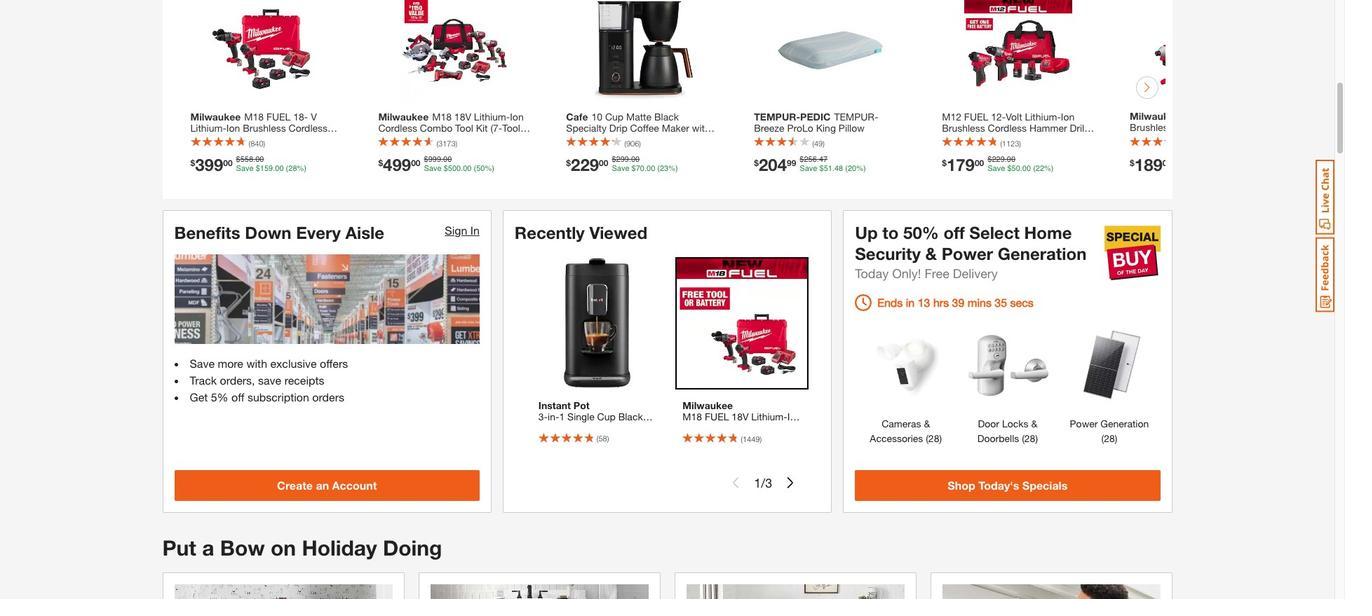 Task type: describe. For each thing, give the bounding box(es) containing it.
benefits down every aisle
[[174, 223, 384, 243]]

subscription
[[247, 391, 309, 404]]

power generation ( 28 )
[[1070, 418, 1149, 445]]

home
[[1024, 223, 1072, 243]]

in
[[906, 296, 915, 309]]

milwaukee up 399
[[190, 111, 241, 123]]

lithium- for m12 fuel 12-volt lithium-ion brushless cordless hammer drill and impact driver combo kit w/2 batteries and bag (2-tool)
[[1025, 111, 1061, 123]]

5%
[[211, 391, 228, 404]]

50 inside $ 179 00 $ 229 . 00 save $ 50 . 00 ( 22 %)
[[1012, 165, 1020, 174]]

power inside power generation ( 28 )
[[1070, 418, 1098, 430]]

48
[[834, 165, 843, 174]]

kit for milwaukee m18 fuel 18v lithium-ion brushless cordless hammer drill and impact driver combo kit (2-tool) with 2 batteries
[[746, 445, 758, 457]]

12-
[[991, 111, 1006, 123]]

sign in
[[445, 224, 480, 237]]

( inside $ 204 99 $ 256 . 47 save $ 51 . 48 ( 20 %)
[[845, 165, 848, 174]]

. right 999
[[461, 165, 463, 174]]

18v inside m18 18v lithium-ion cordless combo tool kit (7-tool) with two 3.0 ah batteries, charger and tool bag
[[454, 111, 471, 123]]

and inside 10 cup matte black specialty drip coffee maker with insulated thermal carafe, and wifi connected
[[682, 133, 698, 145]]

. left 23
[[644, 165, 647, 174]]

brushless for fuel
[[942, 122, 985, 134]]

1449
[[743, 435, 760, 444]]

with inside 10 cup matte black specialty drip coffee maker with insulated thermal carafe, and wifi connected
[[692, 122, 710, 134]]

( inside $ 399 00 $ 558 . 00 save $ 159 . 00 ( 28 %)
[[286, 165, 288, 174]]

%) for 179
[[1044, 165, 1054, 174]]

299
[[616, 156, 629, 165]]

99
[[787, 158, 796, 169]]

13
[[918, 296, 930, 309]]

( 840 )
[[249, 139, 265, 148]]

. right 47
[[832, 165, 834, 174]]

1 horizontal spatial tool
[[455, 122, 473, 134]]

49
[[814, 139, 823, 148]]

10 cup matte black specialty drip coffee maker with insulated thermal carafe, and wifi connected
[[566, 111, 710, 156]]

tempur-pedic
[[754, 111, 831, 123]]

put
[[162, 536, 196, 561]]

840
[[250, 139, 263, 148]]

lithium- for milwaukee m18 fuel 18v lithium-ion brushless cordless hammer drill and impact driver combo kit (2-tool) with 2 batteries
[[751, 411, 787, 423]]

multifunction
[[538, 423, 595, 435]]

locks
[[1002, 418, 1028, 430]]

carafe,
[[647, 133, 679, 145]]

( inside $ 179 00 $ 229 . 00 save $ 50 . 00 ( 22 %)
[[1033, 165, 1036, 174]]

m18 fuel 18v lithium-ion brushless cordless hammer drill and impact driver combo kit (2-tool) with 2 batteries image
[[676, 258, 808, 390]]

$ 499 00 $ 999 . 00 save $ 500 . 00 ( 50 %)
[[378, 156, 494, 175]]

this is the first slide image
[[730, 477, 741, 489]]

cameras & accessories product image image
[[862, 323, 949, 410]]

ion for milwaukee m18 fuel 18v lithium-ion brushless cordless hammer drill and impact driver combo kit (2-tool) with 2 batteries
[[787, 411, 801, 423]]

wifi
[[566, 144, 585, 156]]

w/2
[[1073, 133, 1089, 145]]

and left 1123
[[984, 144, 1000, 156]]

( inside cameras & accessories ( 28 )
[[926, 433, 928, 445]]

tool) inside m12 fuel 12-volt lithium-ion brushless cordless hammer drill and impact driver combo kit w/2 batteries and bag (2-tool)
[[1035, 144, 1056, 156]]

driver for and
[[994, 133, 1020, 145]]

black inside instant pot 3-in-1 single cup black multifunction drip coffee maker
[[618, 411, 643, 423]]

( 3173 )
[[436, 139, 457, 148]]

and inside m18 18v lithium-ion cordless combo tool kit (7-tool) with two 3.0 ah batteries, charger and tool bag
[[378, 144, 395, 156]]

thermal
[[609, 133, 644, 145]]

door
[[978, 418, 999, 430]]

3-
[[538, 411, 548, 423]]

$ 399 00 $ 558 . 00 save $ 159 . 00 ( 28 %)
[[190, 156, 306, 175]]

orders
[[312, 391, 344, 404]]

256
[[804, 156, 817, 165]]

exclusive
[[270, 357, 317, 370]]

$ 229 00 $ 299 . 00 save $ 70 . 00 ( 23 %)
[[566, 156, 678, 175]]

create an account button
[[174, 470, 480, 501]]

in-
[[548, 411, 559, 423]]

prolo
[[787, 122, 813, 134]]

more
[[218, 357, 243, 370]]

specialty
[[566, 122, 607, 134]]

3173
[[438, 139, 456, 148]]

save for 229
[[612, 165, 629, 174]]

batteries inside m12 fuel 12-volt lithium-ion brushless cordless hammer drill and impact driver combo kit w/2 batteries and bag (2-tool)
[[942, 144, 981, 156]]

47
[[819, 156, 828, 165]]

$ 204 99 $ 256 . 47 save $ 51 . 48 ( 20 %)
[[754, 156, 866, 175]]

two
[[399, 133, 417, 145]]

hammer for batteries
[[683, 434, 720, 446]]

milwaukee link for m18 18v lithium-ion brushless cordless compact drill/impact combo kit (2-tool) w/(2) 2.0 ah batteries, charger & bag image
[[1130, 111, 1283, 168]]

m12 fuel 12-volt lithium-ion brushless cordless hammer drill and impact driver combo kit w/2 batteries and bag (2-tool)
[[942, 111, 1089, 156]]

399
[[195, 156, 223, 175]]

breeze
[[754, 122, 784, 134]]

create
[[277, 479, 313, 492]]

pot
[[574, 400, 590, 412]]

free delivery
[[925, 266, 998, 281]]

combo inside m18 18v lithium-ion cordless combo tool kit (7-tool) with two 3.0 ah batteries, charger and tool bag
[[420, 122, 452, 134]]

shop today's specials link
[[855, 470, 1160, 501]]

%) for 229
[[668, 165, 678, 174]]

with inside milwaukee m18 fuel 18v lithium-ion brushless cordless hammer drill and impact driver combo kit (2-tool) with 2 batteries
[[683, 456, 701, 468]]

ion inside m18 18v lithium-ion cordless combo tool kit (7-tool) with two 3.0 ah batteries, charger and tool bag
[[510, 111, 524, 123]]

security
[[855, 244, 921, 264]]

door locks & doorbells
[[977, 418, 1037, 445]]

& inside "door locks & doorbells"
[[1031, 418, 1037, 430]]

in
[[470, 224, 480, 237]]

(7-
[[490, 122, 502, 134]]

shop today's specials
[[948, 479, 1068, 492]]

power generation product image image
[[1066, 323, 1153, 410]]

bag for 3.0
[[418, 144, 436, 156]]

m12 fuel 12-volt lithium-ion brushless cordless hammer drill and impact driver combo kit w/2 batteries and bag (2-tool) image
[[964, 0, 1073, 104]]

179
[[947, 156, 975, 175]]

tool) inside milwaukee m18 fuel 18v lithium-ion brushless cordless hammer drill and impact driver combo kit (2-tool) with 2 batteries
[[773, 445, 793, 457]]

drill for (2-
[[723, 434, 740, 446]]

drip inside 10 cup matte black specialty drip coffee maker with insulated thermal carafe, and wifi connected
[[609, 122, 627, 134]]

save
[[258, 374, 281, 387]]

secs
[[1010, 296, 1034, 309]]

28 inside cameras & accessories ( 28 )
[[928, 433, 939, 445]]

tempur-breeze prolo king pillow image
[[776, 0, 885, 104]]

fuel inside m12 fuel 12-volt lithium-ion brushless cordless hammer drill and impact driver combo kit w/2 batteries and bag (2-tool)
[[964, 111, 988, 123]]

pillow
[[839, 122, 865, 134]]

00 inside "$ 189 00"
[[1163, 158, 1172, 169]]

( inside $ 499 00 $ 999 . 00 save $ 500 . 00 ( 50 %)
[[474, 165, 476, 174]]

orders,
[[220, 374, 255, 387]]

( inside the '$ 229 00 $ 299 . 00 save $ 70 . 00 ( 23 %)'
[[657, 165, 660, 174]]

special buy logo image
[[1104, 225, 1160, 281]]

28 inside $ 399 00 $ 558 . 00 save $ 159 . 00 ( 28 %)
[[288, 165, 297, 174]]

m18 18v lithium-ion cordless combo tool kit (7-tool) with two 3.0 ah batteries, charger and tool bag
[[378, 111, 530, 156]]

every
[[296, 223, 341, 243]]

. left 51
[[817, 156, 819, 165]]

51
[[824, 165, 832, 174]]

. left 159
[[253, 156, 255, 165]]

doorbells
[[977, 433, 1019, 445]]

999
[[428, 156, 441, 165]]

kit inside m18 18v lithium-ion cordless combo tool kit (7-tool) with two 3.0 ah batteries, charger and tool bag
[[476, 122, 488, 134]]

( 906 )
[[624, 139, 641, 148]]

$ inside "$ 189 00"
[[1130, 158, 1135, 169]]

( 28 )
[[1019, 433, 1038, 445]]

doing
[[383, 536, 442, 561]]

m18 18v lithium-ion cordless combo tool kit (7-tool) with two 3.0 ah batteries, charger and tool bag image
[[400, 0, 509, 104]]

off inside save more with exclusive offers track orders, save receipts get 5% off subscription orders
[[231, 391, 244, 404]]

%) for 499
[[485, 165, 494, 174]]

& inside up to 50% off select home security & power generation today only! free delivery
[[925, 244, 937, 264]]

ah
[[436, 133, 448, 145]]

1 inside instant pot 3-in-1 single cup black multifunction drip coffee maker
[[559, 411, 565, 423]]

track
[[190, 374, 217, 387]]

(2- inside milwaukee m18 fuel 18v lithium-ion brushless cordless hammer drill and impact driver combo kit (2-tool) with 2 batteries
[[761, 445, 773, 457]]

10
[[591, 111, 602, 123]]

impact for batteries
[[961, 133, 992, 145]]

3.0
[[420, 133, 433, 145]]

) for ( 58 )
[[607, 435, 609, 444]]

an
[[316, 479, 329, 492]]

tempur- breeze prolo king pillow
[[754, 111, 878, 134]]

image for up to 40% off image
[[942, 585, 1160, 600]]

on
[[271, 536, 296, 561]]

milwaukee up two
[[378, 111, 429, 123]]

pedic
[[800, 111, 831, 123]]

) for ( 906 )
[[639, 139, 641, 148]]

m18 fuel 18- v lithium-ion brushless cordless hammer drill and impact driver combo kit (2-tool) with (3) 5.0ah batteries image
[[213, 0, 321, 104]]

and down m12
[[942, 133, 958, 145]]

%) for 204
[[856, 165, 866, 174]]

229 inside $ 179 00 $ 229 . 00 save $ 50 . 00 ( 22 %)
[[992, 156, 1005, 165]]

1 vertical spatial tool
[[398, 144, 416, 156]]

m12 fuel 12-volt lithium-ion brushless cordless hammer drill and impact driver combo kit w/2 batteries and bag (2-tool) link
[[942, 111, 1095, 156]]

$ 179 00 $ 229 . 00 save $ 50 . 00 ( 22 %)
[[942, 156, 1054, 175]]

) for ( 49 )
[[823, 139, 825, 148]]

2
[[703, 456, 709, 468]]

door locks & doorbells product image image
[[964, 323, 1051, 410]]

save for 399
[[236, 165, 254, 174]]

save for 499
[[424, 165, 442, 174]]



Task type: locate. For each thing, give the bounding box(es) containing it.
lithium- inside m12 fuel 12-volt lithium-ion brushless cordless hammer drill and impact driver combo kit w/2 batteries and bag (2-tool)
[[1025, 111, 1061, 123]]

%) inside $ 179 00 $ 229 . 00 save $ 50 . 00 ( 22 %)
[[1044, 165, 1054, 174]]

tool up 3173
[[455, 122, 473, 134]]

0 horizontal spatial kit
[[476, 122, 488, 134]]

batteries down m12
[[942, 144, 981, 156]]

viewed
[[589, 223, 647, 243]]

drill
[[1070, 122, 1086, 134], [723, 434, 740, 446]]

1 vertical spatial 1
[[754, 475, 761, 491]]

with left two
[[378, 133, 396, 145]]

lithium- up charger
[[474, 111, 510, 123]]

save up track
[[190, 357, 215, 370]]

1 horizontal spatial driver
[[994, 133, 1020, 145]]

2 milwaukee link from the left
[[1130, 111, 1283, 168]]

combo for m12 fuel 12-volt lithium-ion brushless cordless hammer drill and impact driver combo kit w/2 batteries and bag (2-tool)
[[1023, 133, 1055, 145]]

select
[[969, 223, 1020, 243]]

live chat image
[[1316, 160, 1335, 235]]

0 horizontal spatial tempur-
[[754, 111, 800, 123]]

) inside power generation ( 28 )
[[1115, 433, 1117, 445]]

driver
[[994, 133, 1020, 145], [683, 445, 708, 457]]

0 vertical spatial (2-
[[1023, 144, 1035, 156]]

1 vertical spatial tool)
[[1035, 144, 1056, 156]]

tool) inside m18 18v lithium-ion cordless combo tool kit (7-tool) with two 3.0 ah batteries, charger and tool bag
[[502, 122, 523, 134]]

1 bag from the left
[[418, 144, 436, 156]]

1 vertical spatial cup
[[597, 411, 616, 423]]

%) inside the '$ 229 00 $ 299 . 00 save $ 70 . 00 ( 23 %)'
[[668, 165, 678, 174]]

2 50 from the left
[[1012, 165, 1020, 174]]

image for special buy savings image
[[430, 585, 648, 600]]

(2- down "( 1449 )"
[[761, 445, 773, 457]]

fuel inside milwaukee m18 fuel 18v lithium-ion brushless cordless hammer drill and impact driver combo kit (2-tool) with 2 batteries
[[705, 411, 729, 423]]

499
[[383, 156, 411, 175]]

1 horizontal spatial lithium-
[[751, 411, 787, 423]]

with right carafe,
[[692, 122, 710, 134]]

0 horizontal spatial off
[[231, 391, 244, 404]]

hammer inside m12 fuel 12-volt lithium-ion brushless cordless hammer drill and impact driver combo kit w/2 batteries and bag (2-tool)
[[1029, 122, 1067, 134]]

1 milwaukee link from the left
[[190, 111, 343, 168]]

0 horizontal spatial lithium-
[[474, 111, 510, 123]]

cordless up this is the first slide image
[[728, 423, 767, 435]]

1 horizontal spatial m18
[[683, 411, 702, 423]]

generation inside power generation ( 28 )
[[1101, 418, 1149, 430]]

50 left the 22
[[1012, 165, 1020, 174]]

save for 204
[[800, 165, 817, 174]]

1 horizontal spatial kit
[[746, 445, 758, 457]]

0 vertical spatial fuel
[[964, 111, 988, 123]]

0 horizontal spatial 18v
[[454, 111, 471, 123]]

) for ( 3173 )
[[456, 139, 457, 148]]

2 229 from the left
[[992, 156, 1005, 165]]

create an account
[[277, 479, 377, 492]]

cameras & accessories ( 28 )
[[870, 418, 942, 445]]

maker
[[662, 122, 689, 134], [538, 434, 566, 446]]

3 %) from the left
[[668, 165, 678, 174]]

%) right 159
[[297, 165, 306, 174]]

1 vertical spatial black
[[618, 411, 643, 423]]

1 vertical spatial m18
[[683, 411, 702, 423]]

drip right single
[[598, 423, 616, 435]]

save inside $ 204 99 $ 256 . 47 save $ 51 . 48 ( 20 %)
[[800, 165, 817, 174]]

cordless inside m12 fuel 12-volt lithium-ion brushless cordless hammer drill and impact driver combo kit w/2 batteries and bag (2-tool)
[[988, 122, 1027, 134]]

king
[[816, 122, 836, 134]]

single
[[567, 411, 594, 423]]

save inside $ 399 00 $ 558 . 00 save $ 159 . 00 ( 28 %)
[[236, 165, 254, 174]]

and right carafe,
[[682, 133, 698, 145]]

229 down 1123
[[992, 156, 1005, 165]]

save inside $ 179 00 $ 229 . 00 save $ 50 . 00 ( 22 %)
[[988, 165, 1005, 174]]

$
[[236, 156, 240, 165], [424, 156, 428, 165], [612, 156, 616, 165], [800, 156, 804, 165], [988, 156, 992, 165], [190, 158, 195, 169], [378, 158, 383, 169], [566, 158, 571, 169], [754, 158, 759, 169], [942, 158, 947, 169], [1130, 158, 1135, 169], [256, 165, 260, 174], [444, 165, 448, 174], [632, 165, 636, 174], [819, 165, 824, 174], [1007, 165, 1012, 174]]

ion for m12 fuel 12-volt lithium-ion brushless cordless hammer drill and impact driver combo kit w/2 batteries and bag (2-tool)
[[1061, 111, 1075, 123]]

driver for with
[[683, 445, 708, 457]]

impact for tool)
[[762, 434, 792, 446]]

cup
[[605, 111, 624, 123], [597, 411, 616, 423]]

28 inside power generation ( 28 )
[[1104, 433, 1115, 445]]

0 vertical spatial 1
[[559, 411, 565, 423]]

. down 1123
[[1005, 156, 1007, 165]]

cordless for milwaukee m18 fuel 18v lithium-ion brushless cordless hammer drill and impact driver combo kit (2-tool) with 2 batteries
[[728, 423, 767, 435]]

1 vertical spatial off
[[231, 391, 244, 404]]

0 horizontal spatial generation
[[998, 244, 1087, 264]]

0 vertical spatial cup
[[605, 111, 624, 123]]

%) down m12 fuel 12-volt lithium-ion brushless cordless hammer drill and impact driver combo kit w/2 batteries and bag (2-tool) link
[[1044, 165, 1054, 174]]

drill inside m12 fuel 12-volt lithium-ion brushless cordless hammer drill and impact driver combo kit w/2 batteries and bag (2-tool)
[[1070, 122, 1086, 134]]

1 vertical spatial batteries
[[712, 456, 751, 468]]

(2-
[[1023, 144, 1035, 156], [761, 445, 773, 457]]

( 58 )
[[597, 435, 609, 444]]

tool)
[[502, 122, 523, 134], [1035, 144, 1056, 156], [773, 445, 793, 457]]

0 horizontal spatial tool)
[[502, 122, 523, 134]]

1 horizontal spatial (2-
[[1023, 144, 1035, 156]]

%) inside $ 204 99 $ 256 . 47 save $ 51 . 48 ( 20 %)
[[856, 165, 866, 174]]

combo up 3173
[[420, 122, 452, 134]]

tempur- for tempur-pedic
[[754, 111, 800, 123]]

and left two
[[378, 144, 395, 156]]

0 vertical spatial hammer
[[1029, 122, 1067, 134]]

0 horizontal spatial (2-
[[761, 445, 773, 457]]

ion
[[510, 111, 524, 123], [1061, 111, 1075, 123], [787, 411, 801, 423]]

black inside 10 cup matte black specialty drip coffee maker with insulated thermal carafe, and wifi connected
[[654, 111, 679, 123]]

recently viewed
[[515, 223, 647, 243]]

maker down in-
[[538, 434, 566, 446]]

0 vertical spatial brushless
[[942, 122, 985, 134]]

( 49 )
[[812, 139, 825, 148]]

drip inside instant pot 3-in-1 single cup black multifunction drip coffee maker
[[598, 423, 616, 435]]

milwaukee up "$ 189 00"
[[1130, 111, 1180, 123]]

cordless up ( 1123 )
[[988, 122, 1027, 134]]

coffee up "( 906 )"
[[630, 122, 659, 134]]

sign
[[445, 224, 467, 237]]

with
[[692, 122, 710, 134], [378, 133, 396, 145], [246, 357, 267, 370], [683, 456, 701, 468]]

combo
[[420, 122, 452, 134], [1023, 133, 1055, 145], [711, 445, 744, 457]]

1 horizontal spatial impact
[[961, 133, 992, 145]]

0 horizontal spatial milwaukee link
[[190, 111, 343, 168]]

0 vertical spatial drip
[[609, 122, 627, 134]]

5 %) from the left
[[1044, 165, 1054, 174]]

%) right 500
[[485, 165, 494, 174]]

impact right "( 1449 )"
[[762, 434, 792, 446]]

(
[[249, 139, 250, 148], [436, 139, 438, 148], [624, 139, 626, 148], [812, 139, 814, 148], [1000, 139, 1002, 148], [286, 165, 288, 174], [474, 165, 476, 174], [657, 165, 660, 174], [845, 165, 848, 174], [1033, 165, 1036, 174], [926, 433, 928, 445], [1022, 433, 1024, 445], [1101, 433, 1104, 445], [597, 435, 599, 444], [741, 435, 743, 444]]

%) down carafe,
[[668, 165, 678, 174]]

power inside up to 50% off select home security & power generation today only! free delivery
[[942, 244, 993, 264]]

2 %) from the left
[[485, 165, 494, 174]]

m18 inside milwaukee m18 fuel 18v lithium-ion brushless cordless hammer drill and impact driver combo kit (2-tool) with 2 batteries
[[683, 411, 702, 423]]

and inside milwaukee m18 fuel 18v lithium-ion brushless cordless hammer drill and impact driver combo kit (2-tool) with 2 batteries
[[742, 434, 759, 446]]

0 vertical spatial tool)
[[502, 122, 523, 134]]

0 horizontal spatial bag
[[418, 144, 436, 156]]

power up the free delivery
[[942, 244, 993, 264]]

0 horizontal spatial combo
[[420, 122, 452, 134]]

with inside m18 18v lithium-ion cordless combo tool kit (7-tool) with two 3.0 ah batteries, charger and tool bag
[[378, 133, 396, 145]]

0 horizontal spatial ion
[[510, 111, 524, 123]]

off down orders,
[[231, 391, 244, 404]]

feedback link image
[[1316, 237, 1335, 313]]

tool left 3.0
[[398, 144, 416, 156]]

2 horizontal spatial cordless
[[988, 122, 1027, 134]]

combo for milwaukee m18 fuel 18v lithium-ion brushless cordless hammer drill and impact driver combo kit (2-tool) with 2 batteries
[[711, 445, 744, 457]]

bag inside m18 18v lithium-ion cordless combo tool kit (7-tool) with two 3.0 ah batteries, charger and tool bag
[[418, 144, 436, 156]]

and up 1 / 3
[[742, 434, 759, 446]]

hammer for (2-
[[1029, 122, 1067, 134]]

kit down 1449
[[746, 445, 758, 457]]

charger
[[495, 133, 530, 145]]

hammer
[[1029, 122, 1067, 134], [683, 434, 720, 446]]

1 tempur- from the left
[[754, 111, 800, 123]]

bow
[[220, 536, 265, 561]]

%) inside $ 499 00 $ 999 . 00 save $ 500 . 00 ( 50 %)
[[485, 165, 494, 174]]

drill right volt
[[1070, 122, 1086, 134]]

cordless inside m18 18v lithium-ion cordless combo tool kit (7-tool) with two 3.0 ah batteries, charger and tool bag
[[378, 122, 417, 134]]

m18 18v lithium-ion brushless cordless compact drill/impact combo kit (2-tool) w/(2) 2.0 ah batteries, charger & bag image
[[1152, 0, 1260, 104]]

1 horizontal spatial milwaukee link
[[1130, 111, 1283, 168]]

mins
[[968, 296, 992, 309]]

2 horizontal spatial kit
[[1058, 133, 1070, 145]]

ends
[[877, 296, 903, 309]]

1 horizontal spatial black
[[654, 111, 679, 123]]

2 horizontal spatial ion
[[1061, 111, 1075, 123]]

ion inside m12 fuel 12-volt lithium-ion brushless cordless hammer drill and impact driver combo kit w/2 batteries and bag (2-tool)
[[1061, 111, 1075, 123]]

brushless left 12- in the top right of the page
[[942, 122, 985, 134]]

image for up to 35% off image
[[686, 585, 904, 600]]

with left 2
[[683, 456, 701, 468]]

2 horizontal spatial tool)
[[1035, 144, 1056, 156]]

ion inside milwaukee m18 fuel 18v lithium-ion brushless cordless hammer drill and impact driver combo kit (2-tool) with 2 batteries
[[787, 411, 801, 423]]

0 horizontal spatial 1
[[559, 411, 565, 423]]

driver inside milwaukee m18 fuel 18v lithium-ion brushless cordless hammer drill and impact driver combo kit (2-tool) with 2 batteries
[[683, 445, 708, 457]]

1 vertical spatial maker
[[538, 434, 566, 446]]

combo right 2
[[711, 445, 744, 457]]

kit for m12 fuel 12-volt lithium-ion brushless cordless hammer drill and impact driver combo kit w/2 batteries and bag (2-tool)
[[1058, 133, 1070, 145]]

1 horizontal spatial cordless
[[728, 423, 767, 435]]

impact up 179
[[961, 133, 992, 145]]

1 horizontal spatial tool)
[[773, 445, 793, 457]]

) for ( 1123 )
[[1019, 139, 1021, 148]]

0 vertical spatial drill
[[1070, 122, 1086, 134]]

2 vertical spatial tool)
[[773, 445, 793, 457]]

fuel up 2
[[705, 411, 729, 423]]

0 horizontal spatial maker
[[538, 434, 566, 446]]

milwaukee link for m18 fuel 18- v lithium-ion brushless cordless hammer drill and impact driver combo kit (2-tool) with (3) 5.0ah batteries image
[[190, 111, 343, 168]]

save left 47
[[800, 165, 817, 174]]

cordless for m12 fuel 12-volt lithium-ion brushless cordless hammer drill and impact driver combo kit w/2 batteries and bag (2-tool)
[[988, 122, 1027, 134]]

3
[[765, 475, 772, 491]]

229 down insulated
[[571, 156, 599, 175]]

18v up the batteries,
[[454, 111, 471, 123]]

kit left w/2
[[1058, 133, 1070, 145]]

) for ( 28 )
[[1035, 433, 1038, 445]]

0 vertical spatial coffee
[[630, 122, 659, 134]]

hammer up 2
[[683, 434, 720, 446]]

tool) right the batteries,
[[502, 122, 523, 134]]

0 horizontal spatial 50
[[476, 165, 485, 174]]

save more with exclusive offers track orders, save receipts get 5% off subscription orders
[[190, 357, 348, 404]]

18v inside milwaukee m18 fuel 18v lithium-ion brushless cordless hammer drill and impact driver combo kit (2-tool) with 2 batteries
[[732, 411, 749, 423]]

0 vertical spatial tool
[[455, 122, 473, 134]]

%) for 399
[[297, 165, 306, 174]]

coffee inside 10 cup matte black specialty drip coffee maker with insulated thermal carafe, and wifi connected
[[630, 122, 659, 134]]

0 horizontal spatial power
[[942, 244, 993, 264]]

brushless up 2
[[683, 423, 726, 435]]

next slide image
[[785, 477, 796, 489]]

) for ( 840 )
[[263, 139, 265, 148]]

0 horizontal spatial impact
[[762, 434, 792, 446]]

put a bow on holiday doing
[[162, 536, 442, 561]]

kit left (7-
[[476, 122, 488, 134]]

1 horizontal spatial fuel
[[964, 111, 988, 123]]

1 50 from the left
[[476, 165, 485, 174]]

0 horizontal spatial batteries
[[712, 456, 751, 468]]

drill for w/2
[[1070, 122, 1086, 134]]

save left 70
[[612, 165, 629, 174]]

2 tempur- from the left
[[834, 111, 878, 123]]

bag
[[418, 144, 436, 156], [1003, 144, 1021, 156]]

1 horizontal spatial drill
[[1070, 122, 1086, 134]]

1 vertical spatial coffee
[[619, 423, 648, 435]]

ion up charger
[[510, 111, 524, 123]]

1 229 from the left
[[571, 156, 599, 175]]

hammer inside milwaukee m18 fuel 18v lithium-ion brushless cordless hammer drill and impact driver combo kit (2-tool) with 2 batteries
[[683, 434, 720, 446]]

ion up "next slide" 'icon' on the right of page
[[787, 411, 801, 423]]

0 vertical spatial maker
[[662, 122, 689, 134]]

milwaukee m18 fuel 18v lithium-ion brushless cordless hammer drill and impact driver combo kit (2-tool) with 2 batteries
[[683, 400, 801, 468]]

36
[[995, 296, 1007, 309]]

1 horizontal spatial 229
[[992, 156, 1005, 165]]

%) inside $ 399 00 $ 558 . 00 save $ 159 . 00 ( 28 %)
[[297, 165, 306, 174]]

impact inside milwaukee m18 fuel 18v lithium-ion brushless cordless hammer drill and impact driver combo kit (2-tool) with 2 batteries
[[762, 434, 792, 446]]

hrs
[[933, 296, 949, 309]]

coffee
[[630, 122, 659, 134], [619, 423, 648, 435]]

1 horizontal spatial batteries
[[942, 144, 981, 156]]

driver inside m12 fuel 12-volt lithium-ion brushless cordless hammer drill and impact driver combo kit w/2 batteries and bag (2-tool)
[[994, 133, 1020, 145]]

189
[[1135, 156, 1163, 175]]

cup up 58
[[597, 411, 616, 423]]

1 vertical spatial drill
[[723, 434, 740, 446]]

10 cup matte black specialty drip coffee maker with insulated thermal carafe, and wifi connected image
[[588, 0, 697, 104]]

m12
[[942, 111, 961, 123]]

black
[[654, 111, 679, 123], [618, 411, 643, 423]]

1 horizontal spatial combo
[[711, 445, 744, 457]]

fuel
[[964, 111, 988, 123], [705, 411, 729, 423]]

50
[[476, 165, 485, 174], [1012, 165, 1020, 174]]

today only!
[[855, 266, 921, 281]]

combo inside milwaukee m18 fuel 18v lithium-ion brushless cordless hammer drill and impact driver combo kit (2-tool) with 2 batteries
[[711, 445, 744, 457]]

m18 inside m18 18v lithium-ion cordless combo tool kit (7-tool) with two 3.0 ah batteries, charger and tool bag
[[432, 111, 452, 123]]

bag for driver
[[1003, 144, 1021, 156]]

1 horizontal spatial 1
[[754, 475, 761, 491]]

tempur- inside the 'tempur- breeze prolo king pillow'
[[834, 111, 878, 123]]

hammer left w/2
[[1029, 122, 1067, 134]]

benefits
[[174, 223, 240, 243]]

58
[[599, 435, 607, 444]]

milwaukee up 2
[[683, 400, 733, 412]]

batteries inside milwaukee m18 fuel 18v lithium-ion brushless cordless hammer drill and impact driver combo kit (2-tool) with 2 batteries
[[712, 456, 751, 468]]

down
[[245, 223, 291, 243]]

lithium-
[[474, 111, 510, 123], [1025, 111, 1061, 123], [751, 411, 787, 423]]

50 right 500
[[476, 165, 485, 174]]

1 vertical spatial brushless
[[683, 423, 726, 435]]

2 horizontal spatial combo
[[1023, 133, 1055, 145]]

1 %) from the left
[[297, 165, 306, 174]]

0 horizontal spatial cordless
[[378, 122, 417, 134]]

0 vertical spatial generation
[[998, 244, 1087, 264]]

0 horizontal spatial m18
[[432, 111, 452, 123]]

%)
[[297, 165, 306, 174], [485, 165, 494, 174], [668, 165, 678, 174], [856, 165, 866, 174], [1044, 165, 1054, 174]]

fuel left 12- in the top right of the page
[[964, 111, 988, 123]]

generation down the power generation product image
[[1101, 418, 1149, 430]]

1 vertical spatial power
[[1070, 418, 1098, 430]]

aisle
[[345, 223, 384, 243]]

save left 159
[[236, 165, 254, 174]]

$ 189 00
[[1130, 156, 1172, 175]]

offers
[[320, 357, 348, 370]]

0 vertical spatial black
[[654, 111, 679, 123]]

cafe
[[566, 111, 588, 123]]

20
[[848, 165, 856, 174]]

maker inside 10 cup matte black specialty drip coffee maker with insulated thermal carafe, and wifi connected
[[662, 122, 689, 134]]

1 horizontal spatial power
[[1070, 418, 1098, 430]]

combo inside m12 fuel 12-volt lithium-ion brushless cordless hammer drill and impact driver combo kit w/2 batteries and bag (2-tool)
[[1023, 133, 1055, 145]]

1 / 3
[[754, 475, 772, 491]]

up
[[855, 223, 878, 243]]

batteries up this is the first slide image
[[712, 456, 751, 468]]

& up ( 28 )
[[1031, 418, 1037, 430]]

coffee right ( 58 )
[[619, 423, 648, 435]]

kit inside m12 fuel 12-volt lithium-ion brushless cordless hammer drill and impact driver combo kit w/2 batteries and bag (2-tool)
[[1058, 133, 1070, 145]]

0 vertical spatial power
[[942, 244, 993, 264]]

receipts
[[284, 374, 324, 387]]

1
[[559, 411, 565, 423], [754, 475, 761, 491]]

brushless for m18
[[683, 423, 726, 435]]

generation inside up to 50% off select home security & power generation today only! free delivery
[[998, 244, 1087, 264]]

save for 179
[[988, 165, 1005, 174]]

0 vertical spatial batteries
[[942, 144, 981, 156]]

black right single
[[618, 411, 643, 423]]

. left 70
[[629, 156, 631, 165]]

18v up 1449
[[732, 411, 749, 423]]

cup right 10 on the top of page
[[605, 111, 624, 123]]

1 vertical spatial hammer
[[683, 434, 720, 446]]

0 vertical spatial m18
[[432, 111, 452, 123]]

recently
[[515, 223, 585, 243]]

drip up "( 906 )"
[[609, 122, 627, 134]]

(2- right ( 1123 )
[[1023, 144, 1035, 156]]

&
[[925, 244, 937, 264], [924, 418, 930, 430], [1031, 418, 1037, 430]]

) for ( 1449 )
[[760, 435, 762, 444]]

1 vertical spatial impact
[[762, 434, 792, 446]]

)
[[263, 139, 265, 148], [456, 139, 457, 148], [639, 139, 641, 148], [823, 139, 825, 148], [1019, 139, 1021, 148], [939, 433, 942, 445], [1035, 433, 1038, 445], [1115, 433, 1117, 445], [607, 435, 609, 444], [760, 435, 762, 444]]

and
[[682, 133, 698, 145], [942, 133, 958, 145], [378, 144, 395, 156], [984, 144, 1000, 156], [742, 434, 759, 446]]

a
[[202, 536, 214, 561]]

1 vertical spatial driver
[[683, 445, 708, 457]]

( inside power generation ( 28 )
[[1101, 433, 1104, 445]]

0 horizontal spatial tool
[[398, 144, 416, 156]]

23
[[660, 165, 668, 174]]

off inside up to 50% off select home security & power generation today only! free delivery
[[943, 223, 965, 243]]

lithium- up "( 1449 )"
[[751, 411, 787, 423]]

1 vertical spatial (2-
[[761, 445, 773, 457]]

2 bag from the left
[[1003, 144, 1021, 156]]

1 horizontal spatial bag
[[1003, 144, 1021, 156]]

power down the power generation product image
[[1070, 418, 1098, 430]]

cordless inside milwaukee m18 fuel 18v lithium-ion brushless cordless hammer drill and impact driver combo kit (2-tool) with 2 batteries
[[728, 423, 767, 435]]

0 horizontal spatial 229
[[571, 156, 599, 175]]

instant
[[538, 400, 571, 412]]

milwaukee inside milwaukee m18 fuel 18v lithium-ion brushless cordless hammer drill and impact driver combo kit (2-tool) with 2 batteries
[[683, 400, 733, 412]]

impact inside m12 fuel 12-volt lithium-ion brushless cordless hammer drill and impact driver combo kit w/2 batteries and bag (2-tool)
[[961, 133, 992, 145]]

off right 50% at the right of the page
[[943, 223, 965, 243]]

50 inside $ 499 00 $ 999 . 00 save $ 500 . 00 ( 50 %)
[[476, 165, 485, 174]]

4 %) from the left
[[856, 165, 866, 174]]

with up save
[[246, 357, 267, 370]]

power
[[942, 244, 993, 264], [1070, 418, 1098, 430]]

tempur- for tempur- breeze prolo king pillow
[[834, 111, 878, 123]]

0 horizontal spatial drill
[[723, 434, 740, 446]]

tool) up the 22
[[1035, 144, 1056, 156]]

brushless inside m12 fuel 12-volt lithium-ion brushless cordless hammer drill and impact driver combo kit w/2 batteries and bag (2-tool)
[[942, 122, 985, 134]]

m18
[[432, 111, 452, 123], [683, 411, 702, 423]]

1123
[[1002, 139, 1019, 148]]

bag inside m12 fuel 12-volt lithium-ion brushless cordless hammer drill and impact driver combo kit w/2 batteries and bag (2-tool)
[[1003, 144, 1021, 156]]

connected
[[588, 144, 635, 156]]

tool) up "next slide" 'icon' on the right of page
[[773, 445, 793, 457]]

off
[[943, 223, 965, 243], [231, 391, 244, 404]]

with inside save more with exclusive offers track orders, save receipts get 5% off subscription orders
[[246, 357, 267, 370]]

lithium- inside milwaukee m18 fuel 18v lithium-ion brushless cordless hammer drill and impact driver combo kit (2-tool) with 2 batteries
[[751, 411, 787, 423]]

1 right 3-
[[559, 411, 565, 423]]

save down 1123
[[988, 165, 1005, 174]]

tool
[[455, 122, 473, 134], [398, 144, 416, 156]]

0 horizontal spatial fuel
[[705, 411, 729, 423]]

drill inside milwaukee m18 fuel 18v lithium-ion brushless cordless hammer drill and impact driver combo kit (2-tool) with 2 batteries
[[723, 434, 740, 446]]

1 horizontal spatial brushless
[[942, 122, 985, 134]]

kit inside milwaukee m18 fuel 18v lithium-ion brushless cordless hammer drill and impact driver combo kit (2-tool) with 2 batteries
[[746, 445, 758, 457]]

. left the 22
[[1020, 165, 1022, 174]]

1 vertical spatial drip
[[598, 423, 616, 435]]

1 horizontal spatial ion
[[787, 411, 801, 423]]

(2- inside m12 fuel 12-volt lithium-ion brushless cordless hammer drill and impact driver combo kit w/2 batteries and bag (2-tool)
[[1023, 144, 1035, 156]]

generation down home
[[998, 244, 1087, 264]]

save inside $ 499 00 $ 999 . 00 save $ 500 . 00 ( 50 %)
[[424, 165, 442, 174]]

sign in card banner image
[[174, 255, 480, 344]]

) inside cameras & accessories ( 28 )
[[939, 433, 942, 445]]

0 horizontal spatial black
[[618, 411, 643, 423]]

1 left 3 at the right bottom of the page
[[754, 475, 761, 491]]

ends in 13 hrs 39 mins 36 secs
[[877, 296, 1034, 309]]

milwaukee
[[190, 111, 241, 123], [378, 111, 429, 123], [1130, 111, 1180, 123], [683, 400, 733, 412]]

0 horizontal spatial hammer
[[683, 434, 720, 446]]

1 vertical spatial fuel
[[705, 411, 729, 423]]

save inside save more with exclusive offers track orders, save receipts get 5% off subscription orders
[[190, 357, 215, 370]]

/
[[761, 475, 765, 491]]

maker inside instant pot 3-in-1 single cup black multifunction drip coffee maker
[[538, 434, 566, 446]]

brushless inside milwaukee m18 fuel 18v lithium-ion brushless cordless hammer drill and impact driver combo kit (2-tool) with 2 batteries
[[683, 423, 726, 435]]

& inside cameras & accessories ( 28 )
[[924, 418, 930, 430]]

18v
[[454, 111, 471, 123], [732, 411, 749, 423]]

& right cameras
[[924, 418, 930, 430]]

cup inside 10 cup matte black specialty drip coffee maker with insulated thermal carafe, and wifi connected
[[605, 111, 624, 123]]

cordless left 3.0
[[378, 122, 417, 134]]

save inside the '$ 229 00 $ 299 . 00 save $ 70 . 00 ( 23 %)'
[[612, 165, 629, 174]]

coffee inside instant pot 3-in-1 single cup black multifunction drip coffee maker
[[619, 423, 648, 435]]

maker right matte
[[662, 122, 689, 134]]

2 horizontal spatial lithium-
[[1025, 111, 1061, 123]]

1 horizontal spatial 18v
[[732, 411, 749, 423]]

drill left 1449
[[723, 434, 740, 446]]

1 horizontal spatial generation
[[1101, 418, 1149, 430]]

lithium- inside m18 18v lithium-ion cordless combo tool kit (7-tool) with two 3.0 ah batteries, charger and tool bag
[[474, 111, 510, 123]]

save left 500
[[424, 165, 442, 174]]

0 vertical spatial off
[[943, 223, 965, 243]]

0 vertical spatial driver
[[994, 133, 1020, 145]]

3-in-1 single cup black multifunction drip coffee maker image
[[531, 258, 664, 390]]

& down 50% at the right of the page
[[925, 244, 937, 264]]

1 horizontal spatial hammer
[[1029, 122, 1067, 134]]

1 horizontal spatial 50
[[1012, 165, 1020, 174]]

1 horizontal spatial off
[[943, 223, 965, 243]]

image for up to $500 off image
[[174, 585, 392, 600]]

get
[[190, 391, 208, 404]]

. left 500
[[441, 156, 443, 165]]

22
[[1036, 165, 1044, 174]]

0 horizontal spatial driver
[[683, 445, 708, 457]]

1 vertical spatial generation
[[1101, 418, 1149, 430]]

cup inside instant pot 3-in-1 single cup black multifunction drip coffee maker
[[597, 411, 616, 423]]

0 horizontal spatial brushless
[[683, 423, 726, 435]]

combo right ( 1123 )
[[1023, 133, 1055, 145]]

%) right 48
[[856, 165, 866, 174]]

. right 558
[[273, 165, 275, 174]]

lithium- right volt
[[1025, 111, 1061, 123]]

ion up w/2
[[1061, 111, 1075, 123]]

black up carafe,
[[654, 111, 679, 123]]

( 1449 )
[[741, 435, 762, 444]]



Task type: vqa. For each thing, say whether or not it's contained in the screenshot.
Hammer inside M12 Fuel 12-Volt Lithium-Ion Brushless Cordless Hammer Drill And Impact Driver Combo Kit W/2 Batteries And Bag (2-Tool)
yes



